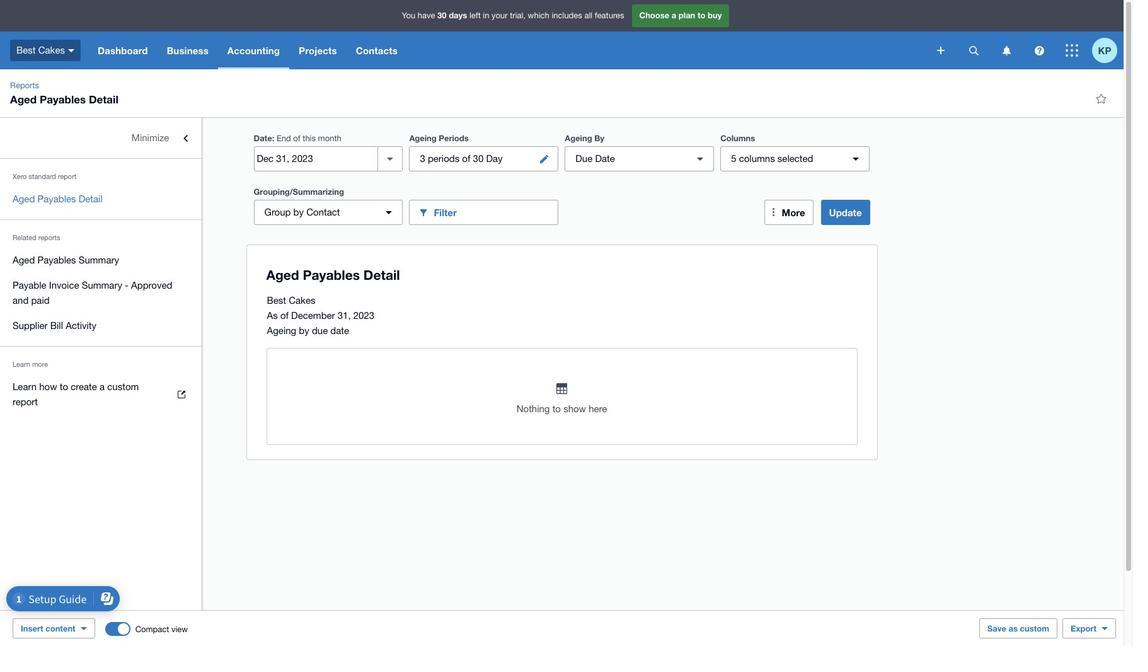 Task type: describe. For each thing, give the bounding box(es) containing it.
by
[[594, 133, 604, 143]]

this
[[303, 134, 316, 143]]

filter button
[[409, 200, 559, 225]]

includes
[[552, 11, 582, 20]]

0 vertical spatial date
[[254, 133, 272, 143]]

ageing for ageing by
[[565, 133, 592, 143]]

in
[[483, 11, 489, 20]]

aged payables summary
[[13, 255, 119, 265]]

3 periods of 30 day button
[[409, 146, 559, 171]]

projects button
[[289, 32, 346, 69]]

export
[[1071, 623, 1097, 633]]

reports
[[38, 234, 60, 241]]

detail inside reports aged payables detail
[[89, 93, 118, 106]]

activity
[[66, 320, 96, 331]]

learn how to create a custom report
[[13, 381, 139, 407]]

svg image inside best cakes popup button
[[68, 49, 74, 52]]

month
[[318, 134, 341, 143]]

group by contact button
[[254, 200, 403, 225]]

accounting button
[[218, 32, 289, 69]]

how
[[39, 381, 57, 392]]

payables for summary
[[37, 255, 76, 265]]

minimize
[[132, 132, 169, 143]]

contact
[[306, 207, 340, 217]]

all
[[585, 11, 593, 20]]

payable
[[13, 280, 46, 291]]

update
[[829, 207, 862, 218]]

best cakes
[[16, 45, 65, 55]]

3 periods of 30 day
[[420, 153, 503, 164]]

choose
[[639, 10, 669, 20]]

summary for invoice
[[82, 280, 122, 291]]

columns
[[739, 153, 775, 164]]

your
[[492, 11, 508, 20]]

grouping/summarizing
[[254, 187, 344, 197]]

best cakes button
[[0, 32, 88, 69]]

invoice
[[49, 280, 79, 291]]

payables for detail
[[37, 193, 76, 204]]

cakes for best cakes
[[38, 45, 65, 55]]

paid
[[31, 295, 50, 306]]

save as custom
[[988, 623, 1049, 633]]

banner containing kp
[[0, 0, 1124, 69]]

aged payables detail
[[13, 193, 103, 204]]

cakes for best cakes as of december 31, 2023 ageing by due date
[[289, 295, 315, 306]]

supplier
[[13, 320, 48, 331]]

due
[[576, 153, 593, 164]]

accounting
[[227, 45, 280, 56]]

Select end date field
[[254, 147, 378, 171]]

learn for learn how to create a custom report
[[13, 381, 37, 392]]

bill
[[50, 320, 63, 331]]

as
[[267, 310, 278, 321]]

group by contact
[[264, 207, 340, 217]]

which
[[528, 11, 549, 20]]

1 vertical spatial detail
[[79, 193, 103, 204]]

related
[[13, 234, 36, 241]]

by inside popup button
[[293, 207, 304, 217]]

supplier bill activity
[[13, 320, 96, 331]]

choose a plan to buy
[[639, 10, 722, 20]]

aged payables detail link
[[0, 187, 202, 212]]

kp button
[[1092, 32, 1124, 69]]

1 horizontal spatial svg image
[[1035, 46, 1044, 55]]

features
[[595, 11, 624, 20]]

insert content
[[21, 623, 75, 633]]

update button
[[821, 200, 870, 225]]

you have 30 days left in your trial, which includes all features
[[402, 10, 624, 20]]

columns
[[720, 133, 755, 143]]

payable invoice summary - approved and paid
[[13, 280, 172, 306]]

compact
[[135, 624, 169, 634]]

nothing
[[517, 403, 550, 414]]

by inside best cakes as of december 31, 2023 ageing by due date
[[299, 325, 309, 336]]

and
[[13, 295, 29, 306]]

you
[[402, 11, 415, 20]]

0 vertical spatial a
[[672, 10, 676, 20]]

more
[[32, 361, 48, 368]]

aged for aged payables detail
[[13, 193, 35, 204]]

due date
[[576, 153, 615, 164]]

have
[[418, 11, 435, 20]]

5 columns selected
[[731, 153, 813, 164]]

1 horizontal spatial svg image
[[969, 46, 978, 55]]

dashboard
[[98, 45, 148, 56]]

of for date : end of this month
[[293, 134, 300, 143]]

date : end of this month
[[254, 133, 341, 143]]

create
[[71, 381, 97, 392]]

show
[[564, 403, 586, 414]]

related reports
[[13, 234, 60, 241]]

of for best cakes as of december 31, 2023 ageing by due date
[[280, 310, 289, 321]]

best for best cakes
[[16, 45, 36, 55]]

trial,
[[510, 11, 526, 20]]



Task type: vqa. For each thing, say whether or not it's contained in the screenshot.
date at the left of page
yes



Task type: locate. For each thing, give the bounding box(es) containing it.
1 vertical spatial to
[[60, 381, 68, 392]]

learn inside "learn how to create a custom report"
[[13, 381, 37, 392]]

content
[[46, 623, 75, 633]]

of inside best cakes as of december 31, 2023 ageing by due date
[[280, 310, 289, 321]]

1 horizontal spatial date
[[595, 153, 615, 164]]

report inside "learn how to create a custom report"
[[13, 396, 38, 407]]

0 vertical spatial learn
[[13, 361, 30, 368]]

ageing periods
[[409, 133, 469, 143]]

payable invoice summary - approved and paid link
[[0, 273, 202, 313]]

aged down the related
[[13, 255, 35, 265]]

aged down reports link
[[10, 93, 37, 106]]

projects
[[299, 45, 337, 56]]

date
[[254, 133, 272, 143], [595, 153, 615, 164]]

30 inside button
[[473, 153, 484, 164]]

2 vertical spatial to
[[553, 403, 561, 414]]

of left this on the left top of page
[[293, 134, 300, 143]]

of right as in the left of the page
[[280, 310, 289, 321]]

:
[[272, 133, 274, 143]]

1 vertical spatial by
[[299, 325, 309, 336]]

contacts button
[[346, 32, 407, 69]]

a left 'plan'
[[672, 10, 676, 20]]

days
[[449, 10, 467, 20]]

1 vertical spatial learn
[[13, 381, 37, 392]]

summary
[[79, 255, 119, 265], [82, 280, 122, 291]]

due
[[312, 325, 328, 336]]

ageing down as in the left of the page
[[267, 325, 296, 336]]

view
[[171, 624, 188, 634]]

1 horizontal spatial to
[[553, 403, 561, 414]]

as
[[1009, 623, 1018, 633]]

xero
[[13, 173, 27, 180]]

here
[[589, 403, 607, 414]]

of right periods
[[462, 153, 470, 164]]

kp
[[1098, 44, 1111, 56]]

dashboard link
[[88, 32, 157, 69]]

0 horizontal spatial a
[[100, 381, 105, 392]]

insert content button
[[13, 618, 95, 638]]

buy
[[708, 10, 722, 20]]

custom right as
[[1020, 623, 1049, 633]]

date left end
[[254, 133, 272, 143]]

list of convenience dates image
[[378, 146, 403, 171]]

0 horizontal spatial of
[[280, 310, 289, 321]]

aged for aged payables summary
[[13, 255, 35, 265]]

2 vertical spatial payables
[[37, 255, 76, 265]]

periods
[[428, 153, 460, 164]]

2 horizontal spatial to
[[698, 10, 706, 20]]

30 right have
[[437, 10, 447, 20]]

1 vertical spatial cakes
[[289, 295, 315, 306]]

best up reports
[[16, 45, 36, 55]]

date
[[330, 325, 349, 336]]

0 vertical spatial by
[[293, 207, 304, 217]]

0 horizontal spatial best
[[16, 45, 36, 55]]

0 horizontal spatial svg image
[[68, 49, 74, 52]]

approved
[[131, 280, 172, 291]]

minimize button
[[0, 125, 202, 151]]

0 horizontal spatial cakes
[[38, 45, 65, 55]]

save
[[988, 623, 1006, 633]]

0 vertical spatial aged
[[10, 93, 37, 106]]

0 horizontal spatial report
[[13, 396, 38, 407]]

ageing up 3
[[409, 133, 437, 143]]

1 vertical spatial a
[[100, 381, 105, 392]]

0 vertical spatial report
[[58, 173, 76, 180]]

learn how to create a custom report link
[[0, 374, 202, 415]]

5
[[731, 153, 736, 164]]

group
[[264, 207, 291, 217]]

best inside best cakes popup button
[[16, 45, 36, 55]]

learn down learn more
[[13, 381, 37, 392]]

0 vertical spatial payables
[[40, 93, 86, 106]]

best up as in the left of the page
[[267, 295, 286, 306]]

learn more
[[13, 361, 48, 368]]

to right "how"
[[60, 381, 68, 392]]

1 vertical spatial report
[[13, 396, 38, 407]]

learn
[[13, 361, 30, 368], [13, 381, 37, 392]]

nothing to show here
[[517, 403, 607, 414]]

cakes inside best cakes popup button
[[38, 45, 65, 55]]

30 left day
[[473, 153, 484, 164]]

svg image
[[969, 46, 978, 55], [1002, 46, 1011, 55], [68, 49, 74, 52]]

cakes inside best cakes as of december 31, 2023 ageing by due date
[[289, 295, 315, 306]]

december
[[291, 310, 335, 321]]

by down grouping/summarizing
[[293, 207, 304, 217]]

0 horizontal spatial custom
[[107, 381, 139, 392]]

aged inside aged payables summary link
[[13, 255, 35, 265]]

payables down reports link
[[40, 93, 86, 106]]

2023
[[353, 310, 374, 321]]

date right due
[[595, 153, 615, 164]]

2 horizontal spatial ageing
[[565, 133, 592, 143]]

to inside "learn how to create a custom report"
[[60, 381, 68, 392]]

best
[[16, 45, 36, 55], [267, 295, 286, 306]]

save as custom button
[[979, 618, 1058, 638]]

compact view
[[135, 624, 188, 634]]

custom inside save as custom button
[[1020, 623, 1049, 633]]

payables down reports
[[37, 255, 76, 265]]

ageing inside best cakes as of december 31, 2023 ageing by due date
[[267, 325, 296, 336]]

1 horizontal spatial best
[[267, 295, 286, 306]]

end
[[277, 134, 291, 143]]

payables inside reports aged payables detail
[[40, 93, 86, 106]]

0 horizontal spatial 30
[[437, 10, 447, 20]]

aged down xero
[[13, 193, 35, 204]]

ageing by
[[565, 133, 604, 143]]

summary left the -
[[82, 280, 122, 291]]

banner
[[0, 0, 1124, 69]]

to left buy
[[698, 10, 706, 20]]

2 vertical spatial aged
[[13, 255, 35, 265]]

a inside "learn how to create a custom report"
[[100, 381, 105, 392]]

0 vertical spatial custom
[[107, 381, 139, 392]]

due date button
[[565, 146, 714, 171]]

0 vertical spatial to
[[698, 10, 706, 20]]

0 horizontal spatial svg image
[[937, 47, 945, 54]]

0 vertical spatial summary
[[79, 255, 119, 265]]

3
[[420, 153, 425, 164]]

1 horizontal spatial custom
[[1020, 623, 1049, 633]]

to left show
[[553, 403, 561, 414]]

add to favourites image
[[1088, 86, 1114, 111]]

summary for payables
[[79, 255, 119, 265]]

date inside popup button
[[595, 153, 615, 164]]

business
[[167, 45, 209, 56]]

ageing for ageing periods
[[409, 133, 437, 143]]

2 horizontal spatial svg image
[[1002, 46, 1011, 55]]

custom
[[107, 381, 139, 392], [1020, 623, 1049, 633]]

1 vertical spatial custom
[[1020, 623, 1049, 633]]

business button
[[157, 32, 218, 69]]

svg image
[[1066, 44, 1078, 57], [1035, 46, 1044, 55], [937, 47, 945, 54]]

ageing left by
[[565, 133, 592, 143]]

reports link
[[5, 79, 44, 92]]

more
[[782, 207, 805, 218]]

1 vertical spatial of
[[462, 153, 470, 164]]

1 horizontal spatial ageing
[[409, 133, 437, 143]]

cakes up december
[[289, 295, 315, 306]]

custom right create
[[107, 381, 139, 392]]

1 horizontal spatial of
[[293, 134, 300, 143]]

summary up payable invoice summary - approved and paid link
[[79, 255, 119, 265]]

more button
[[764, 200, 813, 225]]

Report title field
[[263, 261, 852, 290]]

0 vertical spatial best
[[16, 45, 36, 55]]

0 horizontal spatial to
[[60, 381, 68, 392]]

report down learn more
[[13, 396, 38, 407]]

1 horizontal spatial report
[[58, 173, 76, 180]]

0 horizontal spatial date
[[254, 133, 272, 143]]

supplier bill activity link
[[0, 313, 202, 338]]

1 vertical spatial date
[[595, 153, 615, 164]]

best for best cakes as of december 31, 2023 ageing by due date
[[267, 295, 286, 306]]

reports
[[10, 81, 39, 90]]

a right create
[[100, 381, 105, 392]]

learn left more at the left bottom of page
[[13, 361, 30, 368]]

export button
[[1063, 618, 1116, 638]]

1 vertical spatial summary
[[82, 280, 122, 291]]

0 horizontal spatial ageing
[[267, 325, 296, 336]]

2 horizontal spatial of
[[462, 153, 470, 164]]

learn for learn more
[[13, 361, 30, 368]]

2 horizontal spatial svg image
[[1066, 44, 1078, 57]]

0 vertical spatial cakes
[[38, 45, 65, 55]]

1 vertical spatial best
[[267, 295, 286, 306]]

to
[[698, 10, 706, 20], [60, 381, 68, 392], [553, 403, 561, 414]]

reports aged payables detail
[[10, 81, 118, 106]]

of inside date : end of this month
[[293, 134, 300, 143]]

1 vertical spatial payables
[[37, 193, 76, 204]]

1 vertical spatial aged
[[13, 193, 35, 204]]

2 learn from the top
[[13, 381, 37, 392]]

by left due at the left
[[299, 325, 309, 336]]

payables down xero standard report
[[37, 193, 76, 204]]

of inside button
[[462, 153, 470, 164]]

report up aged payables detail
[[58, 173, 76, 180]]

1 learn from the top
[[13, 361, 30, 368]]

1 horizontal spatial 30
[[473, 153, 484, 164]]

of
[[293, 134, 300, 143], [462, 153, 470, 164], [280, 310, 289, 321]]

1 horizontal spatial cakes
[[289, 295, 315, 306]]

cakes up reports
[[38, 45, 65, 55]]

0 vertical spatial 30
[[437, 10, 447, 20]]

payables
[[40, 93, 86, 106], [37, 193, 76, 204], [37, 255, 76, 265]]

aged payables summary link
[[0, 248, 202, 273]]

1 horizontal spatial a
[[672, 10, 676, 20]]

filter
[[434, 206, 457, 218]]

aged inside reports aged payables detail
[[10, 93, 37, 106]]

by
[[293, 207, 304, 217], [299, 325, 309, 336]]

summary inside the payable invoice summary - approved and paid
[[82, 280, 122, 291]]

0 vertical spatial detail
[[89, 93, 118, 106]]

best inside best cakes as of december 31, 2023 ageing by due date
[[267, 295, 286, 306]]

2 vertical spatial of
[[280, 310, 289, 321]]

contacts
[[356, 45, 398, 56]]

custom inside "learn how to create a custom report"
[[107, 381, 139, 392]]

0 vertical spatial of
[[293, 134, 300, 143]]

aged inside aged payables detail link
[[13, 193, 35, 204]]

1 vertical spatial 30
[[473, 153, 484, 164]]

31,
[[338, 310, 351, 321]]

report
[[58, 173, 76, 180], [13, 396, 38, 407]]

day
[[486, 153, 503, 164]]

-
[[125, 280, 129, 291]]

left
[[469, 11, 481, 20]]

standard
[[29, 173, 56, 180]]

best cakes as of december 31, 2023 ageing by due date
[[267, 295, 374, 336]]



